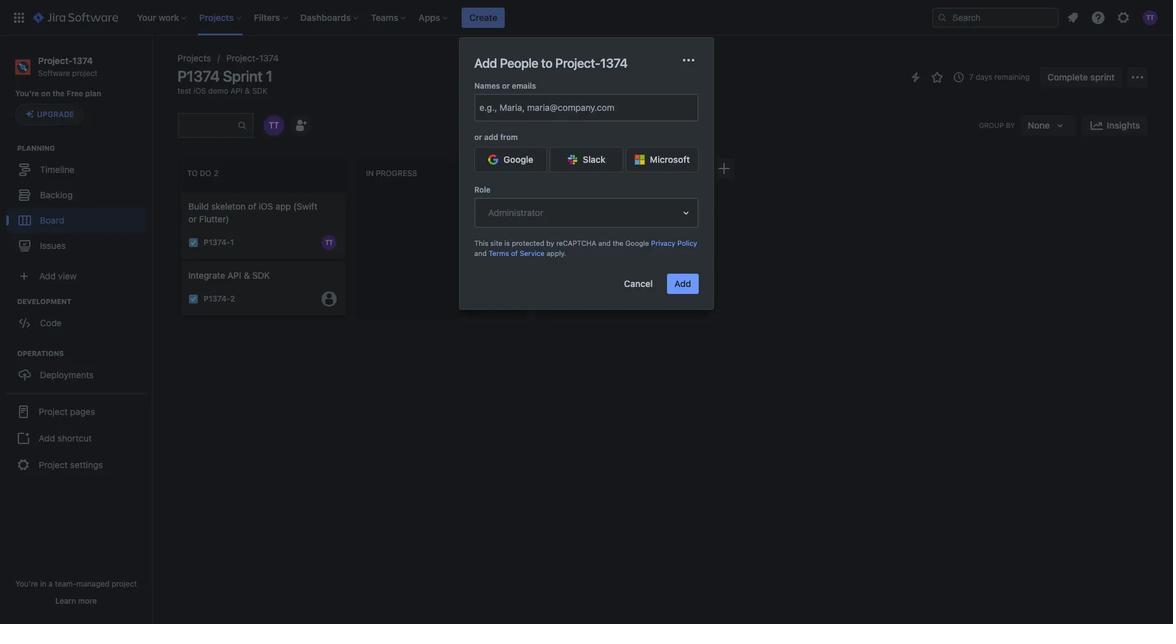 Task type: vqa. For each thing, say whether or not it's contained in the screenshot.
or to the middle
yes



Task type: locate. For each thing, give the bounding box(es) containing it.
you're in a team-managed project
[[15, 580, 137, 589]]

apply.
[[547, 249, 567, 258]]

google inside 'button'
[[504, 154, 534, 165]]

0 horizontal spatial google
[[504, 154, 534, 165]]

of inside build skeleton of ios app (swift or flutter)
[[248, 201, 256, 212]]

0 vertical spatial you're
[[15, 89, 39, 98]]

0 horizontal spatial and
[[475, 249, 487, 258]]

project down add shortcut
[[39, 460, 68, 471]]

p1374- right task image
[[204, 238, 230, 248]]

2 vertical spatial or
[[188, 214, 197, 225]]

1 you're from the top
[[15, 89, 39, 98]]

& inside the "p1374 sprint 1 test ios demo api & sdk"
[[245, 86, 250, 96]]

1 horizontal spatial or
[[475, 133, 482, 142]]

the right on at the top of the page
[[52, 89, 65, 98]]

1 horizontal spatial 1374
[[259, 53, 279, 63]]

1 p1374- from the top
[[204, 238, 230, 248]]

and right "recaptcha"
[[599, 239, 611, 248]]

maria,
[[500, 102, 525, 113]]

jira software image
[[33, 10, 118, 25], [33, 10, 118, 25]]

add down policy
[[675, 278, 692, 289]]

p1374-
[[204, 238, 230, 248], [204, 294, 230, 304]]

add button
[[667, 274, 699, 294]]

1 vertical spatial of
[[511, 249, 518, 258]]

ios left 'app'
[[259, 201, 273, 212]]

1374 inside project-1374 software project
[[72, 55, 93, 66]]

learn more
[[55, 597, 97, 607]]

0 vertical spatial p1374-
[[204, 238, 230, 248]]

and
[[599, 239, 611, 248], [475, 249, 487, 258]]

1 vertical spatial you're
[[15, 580, 38, 589]]

0 vertical spatial google
[[504, 154, 534, 165]]

1 horizontal spatial add
[[475, 56, 497, 70]]

add shortcut
[[39, 433, 92, 444]]

2 project from the top
[[39, 460, 68, 471]]

p1374- right task icon
[[204, 294, 230, 304]]

upgrade
[[37, 110, 74, 119]]

1 project from the top
[[39, 407, 68, 417]]

p1374-2 link
[[204, 294, 235, 305]]

project right managed
[[112, 580, 137, 589]]

deployments link
[[6, 363, 146, 388]]

project for project pages
[[39, 407, 68, 417]]

sprint
[[1091, 72, 1115, 82]]

1 horizontal spatial google
[[626, 239, 649, 248]]

1374 down create banner
[[601, 56, 628, 70]]

1 horizontal spatial project-
[[226, 53, 259, 63]]

0 horizontal spatial ios
[[194, 86, 206, 96]]

progress
[[376, 169, 417, 178]]

or inside build skeleton of ios app (swift or flutter)
[[188, 214, 197, 225]]

ios down p1374
[[194, 86, 206, 96]]

ios inside the "p1374 sprint 1 test ios demo api & sdk"
[[194, 86, 206, 96]]

0 horizontal spatial add
[[39, 433, 55, 444]]

you're for you're in a team-managed project
[[15, 580, 38, 589]]

ios
[[194, 86, 206, 96], [259, 201, 273, 212]]

api up 2
[[228, 270, 241, 281]]

project- for project-1374 software project
[[38, 55, 72, 66]]

1 horizontal spatial of
[[511, 249, 518, 258]]

slack
[[583, 154, 606, 165]]

1 vertical spatial google
[[626, 239, 649, 248]]

project-1374 software project
[[38, 55, 97, 78]]

flutter)
[[199, 214, 229, 225]]

by inside this site is protected by recaptcha and the google privacy policy and terms of service apply.
[[547, 239, 555, 248]]

by
[[1006, 121, 1016, 130], [547, 239, 555, 248]]

&
[[245, 86, 250, 96], [244, 270, 250, 281]]

1 horizontal spatial by
[[1006, 121, 1016, 130]]

0 horizontal spatial the
[[52, 89, 65, 98]]

planning
[[17, 144, 55, 152]]

add up 'names'
[[475, 56, 497, 70]]

add for add
[[675, 278, 692, 289]]

project up plan
[[72, 68, 97, 78]]

recaptcha
[[557, 239, 597, 248]]

1 vertical spatial p1374-
[[204, 294, 230, 304]]

terry turtle image
[[264, 115, 284, 136]]

project- for project-1374
[[226, 53, 259, 63]]

0 horizontal spatial 1374
[[72, 55, 93, 66]]

1374 up the sprint
[[259, 53, 279, 63]]

0 horizontal spatial 1
[[230, 238, 234, 248]]

settings
[[70, 460, 103, 471]]

and down this
[[475, 249, 487, 258]]

done
[[545, 169, 567, 178]]

2 you're from the top
[[15, 580, 38, 589]]

project- inside project-1374 software project
[[38, 55, 72, 66]]

0 vertical spatial project
[[39, 407, 68, 417]]

add for add people to project-1374
[[475, 56, 497, 70]]

projects link
[[178, 51, 211, 66]]

google
[[504, 154, 534, 165], [626, 239, 649, 248]]

or down build
[[188, 214, 197, 225]]

unassigned image
[[322, 292, 337, 307]]

operations
[[17, 350, 64, 358]]

skeleton
[[211, 201, 246, 212]]

add
[[475, 56, 497, 70], [675, 278, 692, 289], [39, 433, 55, 444]]

1 sdk from the top
[[252, 86, 268, 96]]

sdk
[[252, 86, 268, 96], [252, 270, 270, 281]]

1 vertical spatial 1
[[230, 238, 234, 248]]

group
[[980, 121, 1004, 130]]

1 vertical spatial project
[[39, 460, 68, 471]]

a
[[49, 580, 53, 589]]

protected
[[512, 239, 545, 248]]

1 horizontal spatial and
[[599, 239, 611, 248]]

group
[[5, 394, 147, 484]]

names or emails
[[475, 81, 536, 91]]

0 vertical spatial add
[[475, 56, 497, 70]]

pages
[[70, 407, 95, 417]]

you're for you're on the free plan
[[15, 89, 39, 98]]

create
[[470, 12, 498, 23]]

1 vertical spatial ios
[[259, 201, 273, 212]]

2 horizontal spatial 1374
[[601, 56, 628, 70]]

you're left in
[[15, 580, 38, 589]]

of right skeleton at the left of page
[[248, 201, 256, 212]]

learn more button
[[55, 597, 97, 607]]

0 horizontal spatial by
[[547, 239, 555, 248]]

google down from
[[504, 154, 534, 165]]

slack button
[[550, 147, 623, 173]]

primary element
[[8, 0, 933, 35]]

or left add
[[475, 133, 482, 142]]

1 vertical spatial add
[[675, 278, 692, 289]]

in
[[366, 169, 374, 178]]

integrate api & sdk
[[188, 270, 270, 281]]

add
[[484, 133, 498, 142]]

project
[[72, 68, 97, 78], [112, 580, 137, 589]]

1 inside the "p1374 sprint 1 test ios demo api & sdk"
[[266, 67, 273, 85]]

you're left on at the top of the page
[[15, 89, 39, 98]]

p1374-2
[[204, 294, 235, 304]]

0 horizontal spatial or
[[188, 214, 197, 225]]

2 vertical spatial add
[[39, 433, 55, 444]]

1 vertical spatial or
[[475, 133, 482, 142]]

in progress
[[366, 169, 417, 178]]

project pages link
[[5, 399, 147, 427]]

team-
[[55, 580, 76, 589]]

more
[[78, 597, 97, 607]]

0 vertical spatial or
[[502, 81, 510, 91]]

of
[[248, 201, 256, 212], [511, 249, 518, 258]]

to
[[542, 56, 553, 70]]

insights
[[1108, 120, 1141, 131]]

0 vertical spatial ios
[[194, 86, 206, 96]]

to
[[187, 169, 198, 178]]

test
[[178, 86, 191, 96]]

0 vertical spatial and
[[599, 239, 611, 248]]

1 vertical spatial the
[[613, 239, 624, 248]]

1 up integrate api & sdk
[[230, 238, 234, 248]]

0 vertical spatial project
[[72, 68, 97, 78]]

privacy policy link
[[651, 239, 698, 248]]

complete sprint button
[[1041, 67, 1123, 88]]

0 vertical spatial of
[[248, 201, 256, 212]]

1 vertical spatial by
[[547, 239, 555, 248]]

google button
[[475, 147, 548, 173]]

project- right to
[[556, 56, 601, 70]]

Search this board text field
[[179, 114, 237, 137]]

0 vertical spatial 1
[[266, 67, 273, 85]]

service
[[520, 249, 545, 258]]

or add from
[[475, 133, 518, 142]]

days
[[976, 72, 993, 82]]

1 horizontal spatial project
[[112, 580, 137, 589]]

0 vertical spatial the
[[52, 89, 65, 98]]

1 horizontal spatial 1
[[266, 67, 273, 85]]

build
[[188, 201, 209, 212]]

0 horizontal spatial of
[[248, 201, 256, 212]]

task image
[[188, 238, 199, 248]]

code link
[[6, 311, 146, 336]]

cancel
[[624, 278, 653, 289]]

or left emails
[[502, 81, 510, 91]]

shortcut
[[57, 433, 92, 444]]

1 horizontal spatial the
[[613, 239, 624, 248]]

the right "recaptcha"
[[613, 239, 624, 248]]

remaining
[[995, 72, 1030, 82]]

the
[[52, 89, 65, 98], [613, 239, 624, 248]]

0 horizontal spatial project-
[[38, 55, 72, 66]]

by right "group"
[[1006, 121, 1016, 130]]

0 horizontal spatial project
[[72, 68, 97, 78]]

project- up software
[[38, 55, 72, 66]]

project-
[[226, 53, 259, 63], [38, 55, 72, 66], [556, 56, 601, 70]]

of right terms
[[511, 249, 518, 258]]

& down the sprint
[[245, 86, 250, 96]]

1374 up free
[[72, 55, 93, 66]]

board
[[40, 215, 64, 226]]

1 vertical spatial and
[[475, 249, 487, 258]]

0 vertical spatial api
[[231, 86, 243, 96]]

1 horizontal spatial ios
[[259, 201, 273, 212]]

1374 for project-1374 software project
[[72, 55, 93, 66]]

google left privacy
[[626, 239, 649, 248]]

sdk inside the "p1374 sprint 1 test ios demo api & sdk"
[[252, 86, 268, 96]]

p1374-1 link
[[204, 237, 234, 248]]

to do
[[187, 169, 211, 178]]

2 horizontal spatial add
[[675, 278, 692, 289]]

insights button
[[1082, 115, 1148, 136]]

add shortcut button
[[5, 427, 147, 452]]

or
[[502, 81, 510, 91], [475, 133, 482, 142], [188, 214, 197, 225]]

project settings
[[39, 460, 103, 471]]

1 vertical spatial sdk
[[252, 270, 270, 281]]

0 vertical spatial sdk
[[252, 86, 268, 96]]

project up add shortcut
[[39, 407, 68, 417]]

api down the sprint
[[231, 86, 243, 96]]

you're
[[15, 89, 39, 98], [15, 580, 38, 589]]

1 down project-1374 link in the left top of the page
[[266, 67, 273, 85]]

ios inside build skeleton of ios app (swift or flutter)
[[259, 201, 273, 212]]

project- up the sprint
[[226, 53, 259, 63]]

2 horizontal spatial or
[[502, 81, 510, 91]]

2 p1374- from the top
[[204, 294, 230, 304]]

add left shortcut
[[39, 433, 55, 444]]

0 vertical spatial &
[[245, 86, 250, 96]]

& right integrate
[[244, 270, 250, 281]]

by up the apply.
[[547, 239, 555, 248]]

group containing project pages
[[5, 394, 147, 484]]



Task type: describe. For each thing, give the bounding box(es) containing it.
people
[[500, 56, 539, 70]]

project-1374
[[226, 53, 279, 63]]

learn
[[55, 597, 76, 607]]

task image
[[188, 294, 199, 304]]

on
[[41, 89, 50, 98]]

add for add shortcut
[[39, 433, 55, 444]]

insights image
[[1090, 118, 1105, 133]]

planning group
[[6, 144, 152, 263]]

issues link
[[6, 234, 146, 259]]

create banner
[[0, 0, 1174, 36]]

of inside this site is protected by recaptcha and the google privacy policy and terms of service apply.
[[511, 249, 518, 258]]

site
[[491, 239, 503, 248]]

code
[[40, 318, 62, 329]]

in
[[40, 580, 46, 589]]

the inside this site is protected by recaptcha and the google privacy policy and terms of service apply.
[[613, 239, 624, 248]]

timeline
[[40, 164, 74, 175]]

microsoft button
[[626, 147, 699, 173]]

complete
[[1048, 72, 1089, 82]]

p1374-1
[[204, 238, 234, 248]]

terms
[[489, 249, 509, 258]]

google inside this site is protected by recaptcha and the google privacy policy and terms of service apply.
[[626, 239, 649, 248]]

7
[[970, 72, 974, 82]]

assignee: terry turtle image
[[322, 235, 337, 250]]

from
[[501, 133, 518, 142]]

complete sprint
[[1048, 72, 1115, 82]]

upgrade button
[[16, 105, 84, 125]]

test ios demo api & sdk element
[[178, 86, 268, 96]]

terms of service link
[[489, 249, 545, 258]]

1 vertical spatial project
[[112, 580, 137, 589]]

to do element
[[187, 169, 221, 178]]

add people image
[[293, 118, 308, 133]]

app
[[276, 201, 291, 212]]

Search field
[[933, 7, 1060, 28]]

2
[[230, 294, 235, 304]]

2 horizontal spatial project-
[[556, 56, 601, 70]]

search image
[[938, 12, 948, 23]]

projects
[[178, 53, 211, 63]]

create column image
[[717, 161, 732, 176]]

p1374- for integrate
[[204, 294, 230, 304]]

development
[[17, 298, 71, 306]]

deployments
[[40, 370, 94, 381]]

this
[[475, 239, 489, 248]]

issues
[[40, 240, 66, 251]]

p1374 sprint 1 test ios demo api & sdk
[[178, 67, 273, 96]]

project for project settings
[[39, 460, 68, 471]]

managed
[[76, 580, 110, 589]]

more image
[[681, 53, 697, 68]]

0 vertical spatial by
[[1006, 121, 1016, 130]]

1374 for project-1374
[[259, 53, 279, 63]]

api inside the "p1374 sprint 1 test ios demo api & sdk"
[[231, 86, 243, 96]]

automations menu button icon image
[[909, 69, 924, 85]]

e.g., maria, maria@company.com
[[480, 102, 615, 113]]

plan
[[85, 89, 101, 98]]

p1374
[[178, 67, 220, 85]]

you're on the free plan
[[15, 89, 101, 98]]

create button
[[462, 7, 505, 28]]

7 days remaining
[[970, 72, 1030, 82]]

demo
[[208, 86, 228, 96]]

emails
[[512, 81, 536, 91]]

is
[[505, 239, 510, 248]]

add people to project-1374
[[475, 56, 628, 70]]

this site is protected by recaptcha and the google privacy policy and terms of service apply.
[[475, 239, 698, 258]]

build skeleton of ios app (swift or flutter)
[[188, 201, 318, 225]]

1 vertical spatial &
[[244, 270, 250, 281]]

operations group
[[6, 349, 152, 392]]

project settings link
[[5, 452, 147, 480]]

development group
[[6, 297, 152, 340]]

p1374- for build
[[204, 238, 230, 248]]

7 days remaining image
[[952, 70, 967, 85]]

maria@company.com
[[527, 102, 615, 113]]

2 sdk from the top
[[252, 270, 270, 281]]

star p1374 board image
[[930, 70, 946, 85]]

software
[[38, 68, 70, 78]]

1 vertical spatial api
[[228, 270, 241, 281]]

sprint
[[223, 67, 263, 85]]

role
[[475, 185, 491, 195]]

free
[[67, 89, 83, 98]]

board link
[[6, 208, 146, 234]]

policy
[[678, 239, 698, 248]]

project-1374 link
[[226, 51, 279, 66]]

backlog link
[[6, 183, 146, 208]]

integrate
[[188, 270, 225, 281]]

do
[[200, 169, 211, 178]]

timeline link
[[6, 158, 146, 183]]

cancel button
[[617, 274, 661, 294]]

names
[[475, 81, 500, 91]]

group by
[[980, 121, 1016, 130]]

project inside project-1374 software project
[[72, 68, 97, 78]]

privacy
[[651, 239, 676, 248]]

(swift
[[294, 201, 318, 212]]

backlog
[[40, 190, 73, 200]]



